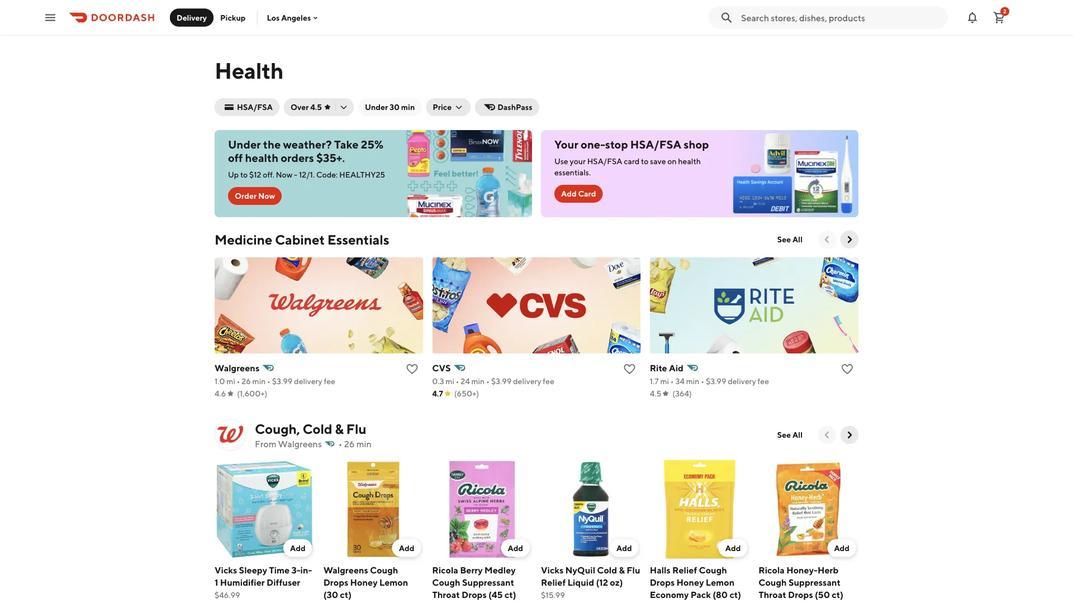 Task type: vqa. For each thing, say whether or not it's contained in the screenshot.
third ct) from the left
yes



Task type: describe. For each thing, give the bounding box(es) containing it.
4.6
[[215, 389, 226, 399]]

under 30 min button
[[358, 98, 422, 116]]

1.0
[[215, 377, 225, 386]]

add for walgreens cough drops honey lemon (30 ct) image
[[399, 544, 414, 553]]

take
[[334, 138, 359, 151]]

on
[[668, 157, 677, 166]]

walgreens for walgreens
[[215, 363, 259, 374]]

dashpass
[[498, 103, 532, 112]]

24
[[461, 377, 470, 386]]

ct) inside ricola honey-herb cough suppressant throat drops (50 ct)
[[832, 590, 843, 600]]

1 items, open order cart image
[[993, 11, 1006, 24]]

halls relief cough drops honey lemon economy pack (80 ct) image
[[650, 460, 750, 560]]

25%
[[361, 138, 383, 151]]

card
[[624, 157, 640, 166]]

0 horizontal spatial &
[[335, 421, 344, 437]]

health inside under the weather? take 25% off health orders $35+. up to $12 off. now - 12/1. code: healthy25
[[245, 151, 278, 165]]

click to add this store to your saved list image
[[841, 363, 854, 376]]

ricola berry medley cough suppressant throat drops (45 ct) image
[[432, 460, 532, 560]]

oz)
[[610, 577, 623, 588]]

(80
[[713, 590, 728, 600]]

pickup
[[220, 13, 246, 22]]

price button
[[426, 98, 471, 116]]

1.0 mi • 26 min • $3.99 delivery fee
[[215, 377, 335, 386]]

$15.99
[[541, 591, 565, 600]]

order now
[[235, 191, 275, 201]]

health inside your one-stop hsa/fsa shop use your hsa/fsa card to save on health essentials.
[[678, 157, 701, 166]]

your one-stop hsa/fsa shop use your hsa/fsa card to save on health essentials.
[[554, 138, 709, 177]]

hsa/fsa button
[[215, 98, 279, 116]]

off.
[[263, 170, 274, 179]]

1 vertical spatial walgreens
[[278, 439, 322, 450]]

lemon inside halls relief cough drops honey lemon economy pack (80 ct)
[[706, 577, 735, 588]]

vicks for relief
[[541, 565, 564, 576]]

12/1.
[[299, 170, 315, 179]]

4.5 inside button
[[310, 103, 322, 112]]

see for the see all link for previous button of carousel icon
[[777, 431, 791, 440]]

fee for rite aid
[[758, 377, 769, 386]]

honey inside walgreens cough drops honey lemon (30 ct)
[[350, 577, 378, 588]]

code:
[[316, 170, 338, 179]]

add for the halls relief cough drops honey lemon economy pack (80 ct) image
[[725, 544, 741, 553]]

now inside button
[[258, 191, 275, 201]]

medicine cabinet essentials link
[[215, 231, 389, 249]]

-
[[294, 170, 297, 179]]

cold inside vicks nyquil cold & flu relief liquid (12 oz) $15.99
[[597, 565, 617, 576]]

delivery for walgreens
[[294, 377, 322, 386]]

ricola for ricola honey-herb cough suppressant throat drops (50 ct)
[[759, 565, 785, 576]]

add for ricola berry medley cough suppressant throat drops (45 ct) image
[[508, 544, 523, 553]]

medicine cabinet essentials
[[215, 232, 389, 248]]

halls relief cough drops honey lemon economy pack (80 ct)
[[650, 565, 741, 600]]

0 horizontal spatial 26
[[242, 377, 251, 386]]

(650+)
[[454, 389, 479, 399]]

0 horizontal spatial cold
[[303, 421, 332, 437]]

(30
[[323, 590, 338, 600]]

over
[[291, 103, 309, 112]]

diffuser
[[267, 577, 300, 588]]

order now button
[[228, 187, 282, 205]]

next button of carousel image for previous button of carousel image
[[844, 234, 855, 245]]

1
[[215, 577, 218, 588]]

use
[[554, 157, 568, 166]]

drops inside ricola berry medley cough suppressant throat drops (45 ct)
[[462, 590, 487, 600]]

order
[[235, 191, 257, 201]]

add card
[[561, 189, 596, 198]]

0.3 mi • 24 min • $3.99 delivery fee
[[432, 377, 554, 386]]

price
[[433, 103, 452, 112]]

ricola for ricola berry medley cough suppressant throat drops (45 ct)
[[432, 565, 458, 576]]

los angeles
[[267, 13, 311, 22]]

$3.99 for walgreens
[[272, 377, 292, 386]]

0 horizontal spatial flu
[[346, 421, 366, 437]]

under for 30
[[365, 103, 388, 112]]

relief inside halls relief cough drops honey lemon economy pack (80 ct)
[[672, 565, 697, 576]]

• 26 min
[[339, 439, 372, 450]]

under 30 min
[[365, 103, 415, 112]]

time
[[269, 565, 290, 576]]

vicks sleepy time 3-in-1 humidifier diffuser image
[[215, 460, 314, 560]]

cvs
[[432, 363, 451, 374]]

ricola honey-herb cough suppressant throat drops (50 ct)
[[759, 565, 843, 600]]

vicks nyquil cold & flu relief liquid (12 oz) $15.99
[[541, 565, 640, 600]]

cough,
[[255, 421, 300, 437]]

see all for previous button of carousel image
[[777, 235, 803, 244]]

walgreens cough drops honey lemon (30 ct) image
[[323, 460, 423, 560]]

shop
[[684, 138, 709, 151]]

next button of carousel image for previous button of carousel icon
[[844, 430, 855, 441]]

$35+.
[[316, 151, 345, 165]]

up
[[228, 170, 239, 179]]

your
[[570, 157, 586, 166]]

delivery button
[[170, 9, 214, 27]]

all for the see all link for previous button of carousel icon
[[793, 431, 803, 440]]

add card button
[[554, 185, 603, 203]]

30
[[390, 103, 400, 112]]

over 4.5
[[291, 103, 322, 112]]

4.7
[[432, 389, 443, 399]]

medley
[[485, 565, 516, 576]]

(50
[[815, 590, 830, 600]]

to inside under the weather? take 25% off health orders $35+. up to $12 off. now - 12/1. code: healthy25
[[240, 170, 248, 179]]

cabinet
[[275, 232, 325, 248]]

card
[[578, 189, 596, 198]]

1.7
[[650, 377, 659, 386]]

to inside your one-stop hsa/fsa shop use your hsa/fsa card to save on health essentials.
[[641, 157, 649, 166]]

1 horizontal spatial 4.5
[[650, 389, 661, 399]]

see for the see all link for previous button of carousel image
[[777, 235, 791, 244]]

your
[[554, 138, 579, 151]]

orders
[[281, 151, 314, 165]]

min for cvs
[[471, 377, 485, 386]]

stop
[[605, 138, 628, 151]]

(364)
[[673, 389, 692, 399]]

drops inside walgreens cough drops honey lemon (30 ct)
[[323, 577, 348, 588]]

medicine
[[215, 232, 272, 248]]

dashpass button
[[475, 98, 539, 116]]

(12
[[596, 577, 608, 588]]

fee for walgreens
[[324, 377, 335, 386]]

angeles
[[281, 13, 311, 22]]



Task type: locate. For each thing, give the bounding box(es) containing it.
ricola inside ricola berry medley cough suppressant throat drops (45 ct)
[[432, 565, 458, 576]]

rite aid
[[650, 363, 684, 374]]

ricola left berry
[[432, 565, 458, 576]]

add for the vicks nyquil cold & flu relief liquid (12 oz) image
[[617, 544, 632, 553]]

min up "(1,600+)" at bottom left
[[252, 377, 266, 386]]

mi right 0.3
[[446, 377, 454, 386]]

walgreens up 1.0
[[215, 363, 259, 374]]

1 delivery from the left
[[294, 377, 322, 386]]

vicks for 1
[[215, 565, 237, 576]]

1 see all link from the top
[[771, 231, 809, 249]]

0 vertical spatial relief
[[672, 565, 697, 576]]

hsa/fsa down health
[[237, 103, 273, 112]]

3 mi from the left
[[660, 377, 669, 386]]

under inside button
[[365, 103, 388, 112]]

vicks up the $15.99
[[541, 565, 564, 576]]

2 mi from the left
[[446, 377, 454, 386]]

0 horizontal spatial $3.99
[[272, 377, 292, 386]]

2 click to add this store to your saved list image from the left
[[623, 363, 636, 376]]

2 button
[[988, 6, 1011, 29]]

hsa/fsa down one-
[[587, 157, 622, 166]]

(1,600+)
[[237, 389, 267, 399]]

2 horizontal spatial hsa/fsa
[[630, 138, 681, 151]]

one-
[[581, 138, 605, 151]]

essentials
[[327, 232, 389, 248]]

ct) right (45
[[505, 590, 516, 600]]

1 horizontal spatial click to add this store to your saved list image
[[623, 363, 636, 376]]

walgreens down "cough, cold & flu"
[[278, 439, 322, 450]]

all for the see all link for previous button of carousel image
[[793, 235, 803, 244]]

0 horizontal spatial hsa/fsa
[[237, 103, 273, 112]]

$3.99 for cvs
[[491, 377, 512, 386]]

1 see all from the top
[[777, 235, 803, 244]]

see all link left previous button of carousel image
[[771, 231, 809, 249]]

0 vertical spatial see all
[[777, 235, 803, 244]]

see all left previous button of carousel image
[[777, 235, 803, 244]]

relief up the $15.99
[[541, 577, 566, 588]]

all left previous button of carousel image
[[793, 235, 803, 244]]

see all for previous button of carousel icon
[[777, 431, 803, 440]]

see all link
[[771, 231, 809, 249], [771, 426, 809, 444]]

0 horizontal spatial delivery
[[294, 377, 322, 386]]

nyquil
[[565, 565, 595, 576]]

add for the vicks sleepy time 3-in-1 humidifier diffuser image
[[290, 544, 306, 553]]

1 fee from the left
[[324, 377, 335, 386]]

ct) inside halls relief cough drops honey lemon economy pack (80 ct)
[[730, 590, 741, 600]]

essentials.
[[554, 168, 591, 177]]

0 vertical spatial 4.5
[[310, 103, 322, 112]]

0 horizontal spatial throat
[[432, 590, 460, 600]]

throat left the (50
[[759, 590, 786, 600]]

1 vertical spatial relief
[[541, 577, 566, 588]]

$3.99 up cough,
[[272, 377, 292, 386]]

1 lemon from the left
[[379, 577, 408, 588]]

1 vertical spatial 4.5
[[650, 389, 661, 399]]

vicks nyquil cold & flu relief liquid (12 oz) image
[[541, 460, 641, 560]]

halls
[[650, 565, 671, 576]]

1 next button of carousel image from the top
[[844, 234, 855, 245]]

1.7 mi • 34 min • $3.99 delivery fee
[[650, 377, 769, 386]]

1 horizontal spatial mi
[[446, 377, 454, 386]]

walgreens up (30
[[323, 565, 368, 576]]

2 suppressant from the left
[[789, 577, 841, 588]]

walgreens inside walgreens cough drops honey lemon (30 ct)
[[323, 565, 368, 576]]

min for walgreens
[[252, 377, 266, 386]]

notification bell image
[[966, 11, 979, 24]]

min for rite aid
[[686, 377, 699, 386]]

1 vertical spatial see all
[[777, 431, 803, 440]]

0 horizontal spatial now
[[258, 191, 275, 201]]

ct) inside walgreens cough drops honey lemon (30 ct)
[[340, 590, 352, 600]]

mi for rite aid
[[660, 377, 669, 386]]

2 vicks from the left
[[541, 565, 564, 576]]

2 ricola from the left
[[759, 565, 785, 576]]

add up '(80'
[[725, 544, 741, 553]]

1 horizontal spatial to
[[641, 157, 649, 166]]

flu inside vicks nyquil cold & flu relief liquid (12 oz) $15.99
[[627, 565, 640, 576]]

3-
[[291, 565, 300, 576]]

see all left previous button of carousel icon
[[777, 431, 803, 440]]

drops up (30
[[323, 577, 348, 588]]

1 horizontal spatial delivery
[[513, 377, 541, 386]]

1 horizontal spatial vicks
[[541, 565, 564, 576]]

1 all from the top
[[793, 235, 803, 244]]

all
[[793, 235, 803, 244], [793, 431, 803, 440]]

1 vertical spatial flu
[[627, 565, 640, 576]]

click to add this store to your saved list image for walgreens
[[405, 363, 419, 376]]

1 see from the top
[[777, 235, 791, 244]]

0 horizontal spatial vicks
[[215, 565, 237, 576]]

suppressant up the (50
[[789, 577, 841, 588]]

&
[[335, 421, 344, 437], [619, 565, 625, 576]]

1 horizontal spatial flu
[[627, 565, 640, 576]]

2 see all from the top
[[777, 431, 803, 440]]

add up oz)
[[617, 544, 632, 553]]

throat left (45
[[432, 590, 460, 600]]

2 horizontal spatial mi
[[660, 377, 669, 386]]

cough inside ricola berry medley cough suppressant throat drops (45 ct)
[[432, 577, 460, 588]]

1 horizontal spatial $3.99
[[491, 377, 512, 386]]

(45
[[488, 590, 503, 600]]

1 vertical spatial hsa/fsa
[[630, 138, 681, 151]]

cough
[[370, 565, 398, 576], [699, 565, 727, 576], [432, 577, 460, 588], [759, 577, 787, 588]]

honey-
[[787, 565, 818, 576]]

click to add this store to your saved list image left "rite"
[[623, 363, 636, 376]]

throat inside ricola berry medley cough suppressant throat drops (45 ct)
[[432, 590, 460, 600]]

sleepy
[[239, 565, 267, 576]]

economy
[[650, 590, 689, 600]]

weather?
[[283, 138, 332, 151]]

ct) right the (50
[[832, 590, 843, 600]]

suppressant
[[462, 577, 514, 588], [789, 577, 841, 588]]

1 horizontal spatial relief
[[672, 565, 697, 576]]

add inside button
[[561, 189, 577, 198]]

0 vertical spatial to
[[641, 157, 649, 166]]

delivery for rite aid
[[728, 377, 756, 386]]

pack
[[691, 590, 711, 600]]

1 mi from the left
[[227, 377, 235, 386]]

1 suppressant from the left
[[462, 577, 514, 588]]

2 delivery from the left
[[513, 377, 541, 386]]

0 horizontal spatial mi
[[227, 377, 235, 386]]

ricola left honey-
[[759, 565, 785, 576]]

2 next button of carousel image from the top
[[844, 430, 855, 441]]

1 horizontal spatial honey
[[677, 577, 704, 588]]

pickup button
[[214, 9, 252, 27]]

0 vertical spatial now
[[276, 170, 292, 179]]

herb
[[818, 565, 839, 576]]

2 see from the top
[[777, 431, 791, 440]]

min inside under 30 min button
[[401, 103, 415, 112]]

1 vertical spatial now
[[258, 191, 275, 201]]

1 horizontal spatial fee
[[543, 377, 554, 386]]

fee
[[324, 377, 335, 386], [543, 377, 554, 386], [758, 377, 769, 386]]

4 ct) from the left
[[832, 590, 843, 600]]

flu up • 26 min
[[346, 421, 366, 437]]

0 vertical spatial see all link
[[771, 231, 809, 249]]

the
[[263, 138, 281, 151]]

$3.99 right '24'
[[491, 377, 512, 386]]

add up medley
[[508, 544, 523, 553]]

ct)
[[340, 590, 352, 600], [505, 590, 516, 600], [730, 590, 741, 600], [832, 590, 843, 600]]

open menu image
[[44, 11, 57, 24]]

2 horizontal spatial $3.99
[[706, 377, 726, 386]]

1 vicks from the left
[[215, 565, 237, 576]]

vicks sleepy time 3-in- 1 humidifier diffuser $46.99
[[215, 565, 312, 600]]

drops inside ricola honey-herb cough suppressant throat drops (50 ct)
[[788, 590, 813, 600]]

2 vertical spatial walgreens
[[323, 565, 368, 576]]

berry
[[460, 565, 483, 576]]

4.5 down 1.7
[[650, 389, 661, 399]]

mi for cvs
[[446, 377, 454, 386]]

see left previous button of carousel icon
[[777, 431, 791, 440]]

to right card
[[641, 157, 649, 166]]

cold up "from walgreens"
[[303, 421, 332, 437]]

0 vertical spatial see
[[777, 235, 791, 244]]

suppressant for (50
[[789, 577, 841, 588]]

0 vertical spatial next button of carousel image
[[844, 234, 855, 245]]

hsa/fsa
[[237, 103, 273, 112], [630, 138, 681, 151], [587, 157, 622, 166]]

click to add this store to your saved list image left "cvs"
[[405, 363, 419, 376]]

mi right 1.7
[[660, 377, 669, 386]]

honey inside halls relief cough drops honey lemon economy pack (80 ct)
[[677, 577, 704, 588]]

0 horizontal spatial to
[[240, 170, 248, 179]]

from walgreens
[[255, 439, 322, 450]]

under up off
[[228, 138, 261, 151]]

add button
[[283, 540, 312, 558], [283, 540, 312, 558], [392, 540, 421, 558], [392, 540, 421, 558], [501, 540, 530, 558], [501, 540, 530, 558], [610, 540, 639, 558], [610, 540, 639, 558], [719, 540, 747, 558], [719, 540, 747, 558], [827, 540, 856, 558], [827, 540, 856, 558]]

save
[[650, 157, 666, 166]]

2 lemon from the left
[[706, 577, 735, 588]]

suppressant up (45
[[462, 577, 514, 588]]

1 horizontal spatial 26
[[344, 439, 355, 450]]

2 horizontal spatial delivery
[[728, 377, 756, 386]]

liquid
[[568, 577, 594, 588]]

1 vertical spatial 26
[[344, 439, 355, 450]]

add up walgreens cough drops honey lemon (30 ct)
[[399, 544, 414, 553]]

1 vertical spatial under
[[228, 138, 261, 151]]

drops inside halls relief cough drops honey lemon economy pack (80 ct)
[[650, 577, 675, 588]]

see all link left previous button of carousel icon
[[771, 426, 809, 444]]

26 down "cough, cold & flu"
[[344, 439, 355, 450]]

ct) inside ricola berry medley cough suppressant throat drops (45 ct)
[[505, 590, 516, 600]]

0 horizontal spatial under
[[228, 138, 261, 151]]

hsa/fsa inside button
[[237, 103, 273, 112]]

$12
[[249, 170, 261, 179]]

3 $3.99 from the left
[[706, 377, 726, 386]]

1 horizontal spatial health
[[678, 157, 701, 166]]

3 ct) from the left
[[730, 590, 741, 600]]

cold up '(12'
[[597, 565, 617, 576]]

next button of carousel image right previous button of carousel icon
[[844, 430, 855, 441]]

add
[[561, 189, 577, 198], [290, 544, 306, 553], [399, 544, 414, 553], [508, 544, 523, 553], [617, 544, 632, 553], [725, 544, 741, 553], [834, 544, 850, 553]]

ricola honey-herb cough suppressant throat drops (50 ct) image
[[759, 460, 859, 560]]

26 up "(1,600+)" at bottom left
[[242, 377, 251, 386]]

vicks up the 1
[[215, 565, 237, 576]]

health right "on" at top right
[[678, 157, 701, 166]]

cough inside ricola honey-herb cough suppressant throat drops (50 ct)
[[759, 577, 787, 588]]

0 vertical spatial hsa/fsa
[[237, 103, 273, 112]]

2 all from the top
[[793, 431, 803, 440]]

0 vertical spatial flu
[[346, 421, 366, 437]]

1 horizontal spatial walgreens
[[278, 439, 322, 450]]

2 horizontal spatial fee
[[758, 377, 769, 386]]

see all link for previous button of carousel image
[[771, 231, 809, 249]]

hsa/fsa up save
[[630, 138, 681, 151]]

now right order
[[258, 191, 275, 201]]

flu left halls
[[627, 565, 640, 576]]

2 honey from the left
[[677, 577, 704, 588]]

& up oz)
[[619, 565, 625, 576]]

1 $3.99 from the left
[[272, 377, 292, 386]]

2 throat from the left
[[759, 590, 786, 600]]

healthy25
[[339, 170, 385, 179]]

cough inside halls relief cough drops honey lemon economy pack (80 ct)
[[699, 565, 727, 576]]

0 horizontal spatial fee
[[324, 377, 335, 386]]

add left card
[[561, 189, 577, 198]]

drops left (45
[[462, 590, 487, 600]]

$3.99 right '34' on the bottom right of the page
[[706, 377, 726, 386]]

next button of carousel image right previous button of carousel image
[[844, 234, 855, 245]]

ricola inside ricola honey-herb cough suppressant throat drops (50 ct)
[[759, 565, 785, 576]]

0 horizontal spatial health
[[245, 151, 278, 165]]

1 vertical spatial cold
[[597, 565, 617, 576]]

0 horizontal spatial lemon
[[379, 577, 408, 588]]

3 fee from the left
[[758, 377, 769, 386]]

walgreens for walgreens cough drops honey lemon (30 ct)
[[323, 565, 368, 576]]

2 horizontal spatial walgreens
[[323, 565, 368, 576]]

drops left the (50
[[788, 590, 813, 600]]

vicks inside vicks nyquil cold & flu relief liquid (12 oz) $15.99
[[541, 565, 564, 576]]

$46.99
[[215, 591, 240, 600]]

delivery
[[177, 13, 207, 22]]

relief
[[672, 565, 697, 576], [541, 577, 566, 588]]

under the weather? take 25% off health orders $35+. up to $12 off. now - 12/1. code: healthy25
[[228, 138, 385, 179]]

click to add this store to your saved list image
[[405, 363, 419, 376], [623, 363, 636, 376]]

previous button of carousel image
[[822, 234, 833, 245]]

4.5 right over
[[310, 103, 322, 112]]

throat inside ricola honey-herb cough suppressant throat drops (50 ct)
[[759, 590, 786, 600]]

over 4.5 button
[[284, 98, 354, 116]]

previous button of carousel image
[[822, 430, 833, 441]]

1 horizontal spatial now
[[276, 170, 292, 179]]

3 delivery from the left
[[728, 377, 756, 386]]

throat
[[432, 590, 460, 600], [759, 590, 786, 600]]

34
[[675, 377, 685, 386]]

drops down halls
[[650, 577, 675, 588]]

1 vertical spatial &
[[619, 565, 625, 576]]

ct) right (30
[[340, 590, 352, 600]]

cough inside walgreens cough drops honey lemon (30 ct)
[[370, 565, 398, 576]]

relief right halls
[[672, 565, 697, 576]]

0 horizontal spatial 4.5
[[310, 103, 322, 112]]

add up herb
[[834, 544, 850, 553]]

1 horizontal spatial ricola
[[759, 565, 785, 576]]

0 horizontal spatial click to add this store to your saved list image
[[405, 363, 419, 376]]

1 click to add this store to your saved list image from the left
[[405, 363, 419, 376]]

suppressant for (45
[[462, 577, 514, 588]]

health
[[215, 57, 283, 84]]

& inside vicks nyquil cold & flu relief liquid (12 oz) $15.99
[[619, 565, 625, 576]]

1 ct) from the left
[[340, 590, 352, 600]]

1 honey from the left
[[350, 577, 378, 588]]

min
[[401, 103, 415, 112], [252, 377, 266, 386], [471, 377, 485, 386], [686, 377, 699, 386], [356, 439, 372, 450]]

1 horizontal spatial under
[[365, 103, 388, 112]]

& up • 26 min
[[335, 421, 344, 437]]

under left 30
[[365, 103, 388, 112]]

1 horizontal spatial lemon
[[706, 577, 735, 588]]

under
[[365, 103, 388, 112], [228, 138, 261, 151]]

now inside under the weather? take 25% off health orders $35+. up to $12 off. now - 12/1. code: healthy25
[[276, 170, 292, 179]]

2 vertical spatial hsa/fsa
[[587, 157, 622, 166]]

0 vertical spatial under
[[365, 103, 388, 112]]

1 vertical spatial all
[[793, 431, 803, 440]]

los angeles button
[[267, 13, 320, 22]]

throat for ricola berry medley cough suppressant throat drops (45 ct)
[[432, 590, 460, 600]]

0 horizontal spatial suppressant
[[462, 577, 514, 588]]

aid
[[669, 363, 684, 374]]

rite
[[650, 363, 667, 374]]

min right 30
[[401, 103, 415, 112]]

los
[[267, 13, 280, 22]]

2 $3.99 from the left
[[491, 377, 512, 386]]

2 fee from the left
[[543, 377, 554, 386]]

1 vertical spatial to
[[240, 170, 248, 179]]

add up 3-
[[290, 544, 306, 553]]

fee for cvs
[[543, 377, 554, 386]]

see left previous button of carousel image
[[777, 235, 791, 244]]

add for "ricola honey-herb cough suppressant throat drops (50 ct)" image
[[834, 544, 850, 553]]

cough, cold & flu
[[255, 421, 366, 437]]

suppressant inside ricola berry medley cough suppressant throat drops (45 ct)
[[462, 577, 514, 588]]

ricola berry medley cough suppressant throat drops (45 ct)
[[432, 565, 516, 600]]

1 horizontal spatial suppressant
[[789, 577, 841, 588]]

under for the
[[228, 138, 261, 151]]

walgreens
[[215, 363, 259, 374], [278, 439, 322, 450], [323, 565, 368, 576]]

now left -
[[276, 170, 292, 179]]

1 ricola from the left
[[432, 565, 458, 576]]

1 vertical spatial next button of carousel image
[[844, 430, 855, 441]]

see all link for previous button of carousel icon
[[771, 426, 809, 444]]

off
[[228, 151, 243, 165]]

delivery for cvs
[[513, 377, 541, 386]]

2
[[1003, 8, 1007, 15]]

0 vertical spatial cold
[[303, 421, 332, 437]]

vicks inside vicks sleepy time 3-in- 1 humidifier diffuser $46.99
[[215, 565, 237, 576]]

click to add this store to your saved list image for cvs
[[623, 363, 636, 376]]

0 horizontal spatial walgreens
[[215, 363, 259, 374]]

Store search: begin typing to search for stores available on DoorDash text field
[[741, 11, 941, 24]]

mi
[[227, 377, 235, 386], [446, 377, 454, 386], [660, 377, 669, 386]]

mi for walgreens
[[227, 377, 235, 386]]

health down the
[[245, 151, 278, 165]]

humidifier
[[220, 577, 265, 588]]

0 horizontal spatial relief
[[541, 577, 566, 588]]

min down "cough, cold & flu"
[[356, 439, 372, 450]]

1 vertical spatial see all link
[[771, 426, 809, 444]]

next button of carousel image
[[844, 234, 855, 245], [844, 430, 855, 441]]

cold
[[303, 421, 332, 437], [597, 565, 617, 576]]

1 horizontal spatial cold
[[597, 565, 617, 576]]

all left previous button of carousel icon
[[793, 431, 803, 440]]

lemon inside walgreens cough drops honey lemon (30 ct)
[[379, 577, 408, 588]]

mi right 1.0
[[227, 377, 235, 386]]

1 throat from the left
[[432, 590, 460, 600]]

0 horizontal spatial ricola
[[432, 565, 458, 576]]

0 vertical spatial &
[[335, 421, 344, 437]]

2 see all link from the top
[[771, 426, 809, 444]]

from
[[255, 439, 276, 450]]

ct) right '(80'
[[730, 590, 741, 600]]

0 vertical spatial 26
[[242, 377, 251, 386]]

2 ct) from the left
[[505, 590, 516, 600]]

0.3
[[432, 377, 444, 386]]

to right "up" at the top left of the page
[[240, 170, 248, 179]]

drops
[[323, 577, 348, 588], [650, 577, 675, 588], [462, 590, 487, 600], [788, 590, 813, 600]]

suppressant inside ricola honey-herb cough suppressant throat drops (50 ct)
[[789, 577, 841, 588]]

1 horizontal spatial hsa/fsa
[[587, 157, 622, 166]]

$3.99 for rite aid
[[706, 377, 726, 386]]

0 vertical spatial all
[[793, 235, 803, 244]]

1 vertical spatial see
[[777, 431, 791, 440]]

min right '24'
[[471, 377, 485, 386]]

1 horizontal spatial &
[[619, 565, 625, 576]]

under inside under the weather? take 25% off health orders $35+. up to $12 off. now - 12/1. code: healthy25
[[228, 138, 261, 151]]

relief inside vicks nyquil cold & flu relief liquid (12 oz) $15.99
[[541, 577, 566, 588]]

0 horizontal spatial honey
[[350, 577, 378, 588]]

0 vertical spatial walgreens
[[215, 363, 259, 374]]

$3.99
[[272, 377, 292, 386], [491, 377, 512, 386], [706, 377, 726, 386]]

1 horizontal spatial throat
[[759, 590, 786, 600]]

throat for ricola honey-herb cough suppressant throat drops (50 ct)
[[759, 590, 786, 600]]

min right '34' on the bottom right of the page
[[686, 377, 699, 386]]



